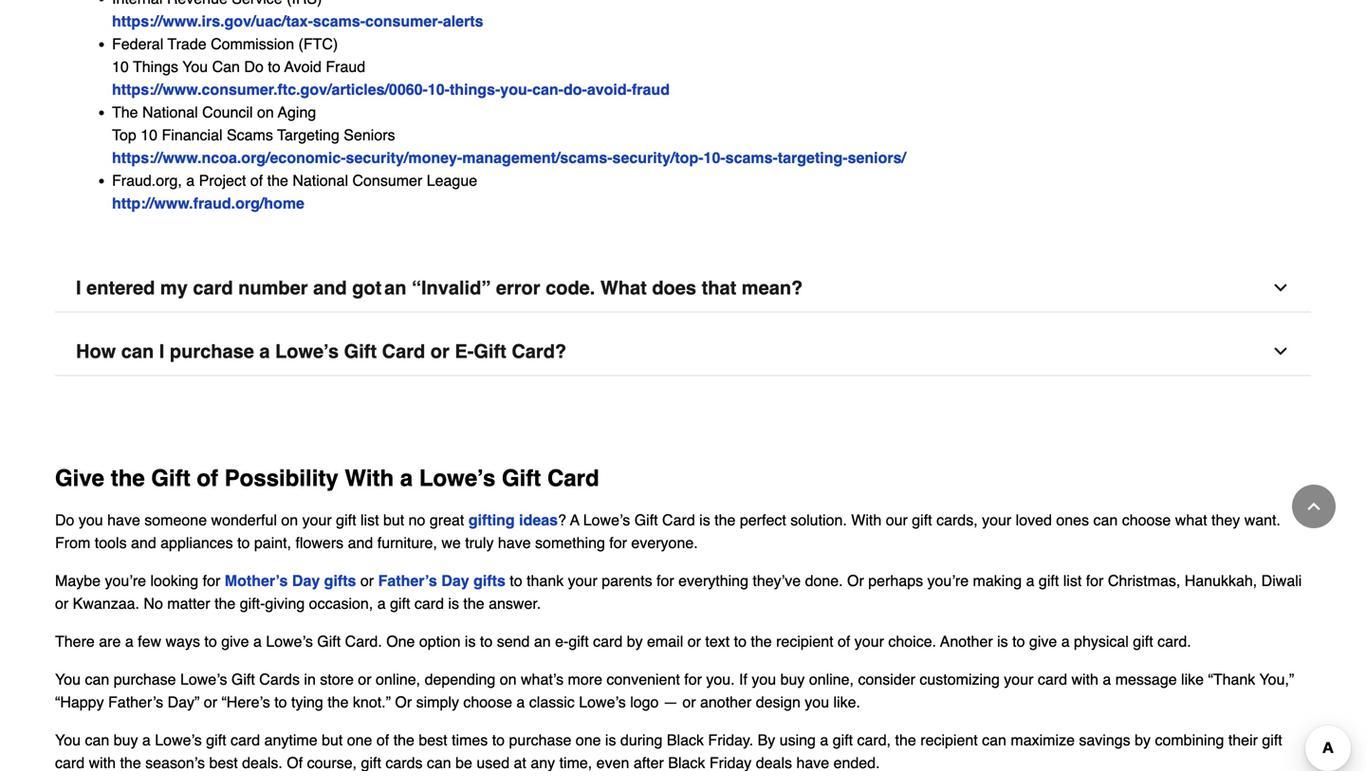 Task type: locate. For each thing, give the bounding box(es) containing it.
can up the "happy
[[85, 671, 109, 688]]

you right if
[[752, 671, 776, 688]]

0 horizontal spatial day
[[292, 572, 320, 590]]

for inside you can purchase lowe's gift cards in store or online, depending on what's more convenient for you. if you buy online, consider customizing your card with a message like "thank you," "happy father's day" or "here's to tying the knot." or simply choose a classic lowe's logo — or another design you like.
[[684, 671, 702, 688]]

lowe's inside you can buy a lowe's gift card anytime but one of the best times to purchase one is during black friday. by using a gift card, the recipient can maximize savings by combining their gift card with the season's best deals. of course, gift cards can be used at any time, even after black friday deals have ended.
[[155, 732, 202, 749]]

a left physical
[[1061, 633, 1070, 651]]

of
[[250, 172, 263, 189], [197, 465, 218, 492], [838, 633, 850, 651], [377, 732, 389, 749]]

choose inside ? a lowe's gift card is the perfect solution. with our gift cards, your loved ones can choose what they want. from tools and appliances to paint, flowers and furniture, we truly have something for everyone.
[[1122, 512, 1171, 529]]

giving
[[265, 595, 305, 613]]

0 horizontal spatial but
[[322, 732, 343, 749]]

course,
[[307, 754, 357, 771]]

gift inside you can purchase lowe's gift cards in store or online, depending on what's more convenient for you. if you buy online, consider customizing your card with a message like "thank you," "happy father's day" or "here's to tying the knot." or simply choose a classic lowe's logo — or another design you like.
[[231, 671, 255, 688]]

purchase
[[170, 341, 254, 363], [114, 671, 176, 688], [509, 732, 572, 749]]

to down wonderful
[[237, 534, 250, 552]]

of up cards
[[377, 732, 389, 749]]

of right the project
[[250, 172, 263, 189]]

https://www.irs.gov/uac/tax-scams-consumer-alerts link
[[112, 12, 488, 30]]

and right 'flowers'
[[348, 534, 373, 552]]

0 horizontal spatial gifts
[[324, 572, 356, 590]]

1 give from the left
[[221, 633, 249, 651]]

to inside to thank your parents for everything they've done. or perhaps you're making a gift list for christmas, hanukkah, diwali or kwanzaa. no matter the gift-giving occasion, a gift card is the answer.
[[510, 572, 522, 590]]

1 vertical spatial chevron down image
[[1271, 342, 1290, 361]]

furniture,
[[377, 534, 437, 552]]

2 horizontal spatial card
[[662, 512, 695, 529]]

0 vertical spatial choose
[[1122, 512, 1171, 529]]

card up maximize
[[1038, 671, 1067, 688]]

0 vertical spatial buy
[[781, 671, 805, 688]]

top
[[112, 126, 136, 144]]

the down store
[[328, 694, 349, 711]]

can inside ? a lowe's gift card is the perfect solution. with our gift cards, your loved ones can choose what they want. from tools and appliances to paint, flowers and furniture, we truly have something for everyone.
[[1093, 512, 1118, 529]]

1 vertical spatial father's
[[108, 694, 163, 711]]

0 vertical spatial national
[[142, 104, 198, 121]]

1 chevron down image from the top
[[1271, 279, 1290, 298]]

1 horizontal spatial i
[[159, 341, 164, 363]]

no
[[409, 512, 425, 529]]

design
[[756, 694, 801, 711]]

consumer-
[[365, 12, 443, 30]]

1 vertical spatial by
[[1135, 732, 1151, 749]]

card inside you can purchase lowe's gift cards in store or online, depending on what's more convenient for you. if you buy online, consider customizing your card with a message like "thank you," "happy father's day" or "here's to tying the knot." or simply choose a classic lowe's logo — or another design you like.
[[1038, 671, 1067, 688]]

do
[[244, 58, 264, 76], [55, 512, 74, 529]]

0 vertical spatial 10
[[112, 58, 129, 76]]

1 horizontal spatial 10
[[141, 126, 158, 144]]

online, up like.
[[809, 671, 854, 688]]

commission
[[211, 35, 294, 53]]

give down gift-
[[221, 633, 249, 651]]

1 horizontal spatial 10-
[[704, 149, 726, 167]]

scams-
[[313, 12, 365, 30], [726, 149, 778, 167]]

10 down 'federal'
[[112, 58, 129, 76]]

card left the e-
[[382, 341, 425, 363]]

1 horizontal spatial card
[[547, 465, 599, 492]]

1 horizontal spatial online,
[[809, 671, 854, 688]]

1 day from the left
[[292, 572, 320, 590]]

for down everyone.
[[657, 572, 674, 590]]

1 horizontal spatial gifts
[[474, 572, 506, 590]]

1 vertical spatial with
[[89, 754, 116, 771]]

0 horizontal spatial 10-
[[428, 81, 450, 98]]

with down the "happy
[[89, 754, 116, 771]]

for up parents
[[609, 534, 627, 552]]

2 vertical spatial purchase
[[509, 732, 572, 749]]

10-
[[428, 81, 450, 98], [704, 149, 726, 167]]

can
[[212, 58, 240, 76]]

you
[[79, 512, 103, 529], [752, 671, 776, 688], [805, 694, 829, 711]]

error
[[496, 277, 540, 299]]

number
[[238, 277, 308, 299]]

1 vertical spatial 10-
[[704, 149, 726, 167]]

scams- up (ftc) at the top left of page
[[313, 12, 365, 30]]

the
[[267, 172, 288, 189], [111, 465, 145, 492], [715, 512, 736, 529], [214, 595, 236, 613], [463, 595, 485, 613], [751, 633, 772, 651], [328, 694, 349, 711], [393, 732, 415, 749], [895, 732, 916, 749], [120, 754, 141, 771]]

gift up everyone.
[[634, 512, 658, 529]]

scroll to top element
[[1292, 485, 1336, 528]]

0 horizontal spatial best
[[209, 754, 238, 771]]

the left 'perfect'
[[715, 512, 736, 529]]

recipient down 'customizing'
[[921, 732, 978, 749]]

1 online, from the left
[[376, 671, 420, 688]]

purchase inside you can buy a lowe's gift card anytime but one of the best times to purchase one is during black friday. by using a gift card, the recipient can maximize savings by combining their gift card with the season's best deals. of course, gift cards can be used at any time, even after black friday deals have ended.
[[509, 732, 572, 749]]

you.
[[706, 671, 735, 688]]

0 horizontal spatial you're
[[105, 572, 146, 590]]

league
[[427, 172, 477, 189]]

chevron down image
[[1271, 279, 1290, 298], [1271, 342, 1290, 361]]

you're left "making"
[[927, 572, 969, 590]]

you up from
[[79, 512, 103, 529]]

you're inside to thank your parents for everything they've done. or perhaps you're making a gift list for christmas, hanukkah, diwali or kwanzaa. no matter the gift-giving occasion, a gift card is the answer.
[[927, 572, 969, 590]]

mother's
[[225, 572, 288, 590]]

1 horizontal spatial choose
[[1122, 512, 1171, 529]]

with inside you can buy a lowe's gift card anytime but one of the best times to purchase one is during black friday. by using a gift card, the recipient can maximize savings by combining their gift card with the season's best deals. of course, gift cards can be used at any time, even after black friday deals have ended.
[[89, 754, 116, 771]]

on down https://www.consumer.ftc.gov/articles/0060-
[[257, 104, 274, 121]]

1 horizontal spatial by
[[1135, 732, 1151, 749]]

1 horizontal spatial day
[[441, 572, 469, 590]]

2 you're from the left
[[927, 572, 969, 590]]

card inside button
[[382, 341, 425, 363]]

1 vertical spatial 10
[[141, 126, 158, 144]]

1 horizontal spatial have
[[498, 534, 531, 552]]

what
[[1175, 512, 1207, 529]]

0 horizontal spatial list
[[361, 512, 379, 529]]

card?
[[512, 341, 567, 363]]

with down physical
[[1072, 671, 1099, 688]]

your right thank on the left bottom of page
[[568, 572, 598, 590]]

1 vertical spatial card
[[547, 465, 599, 492]]

your inside you can purchase lowe's gift cards in store or online, depending on what's more convenient for you. if you buy online, consider customizing your card with a message like "thank you," "happy father's day" or "here's to tying the knot." or simply choose a classic lowe's logo — or another design you like.
[[1004, 671, 1034, 688]]

management/scams-
[[462, 149, 612, 167]]

to inside you can buy a lowe's gift card anytime but one of the best times to purchase one is during black friday. by using a gift card, the recipient can maximize savings by combining their gift card with the season's best deals. of course, gift cards can be used at any time, even after black friday deals have ended.
[[492, 732, 505, 749]]

1 horizontal spatial list
[[1063, 572, 1082, 590]]

do up from
[[55, 512, 74, 529]]

appliances
[[160, 534, 233, 552]]

and
[[313, 277, 347, 299], [131, 534, 156, 552], [348, 534, 373, 552]]

card,
[[857, 732, 891, 749]]

0 horizontal spatial choose
[[463, 694, 512, 711]]

"happy
[[55, 694, 104, 711]]

black
[[667, 732, 704, 749], [668, 754, 705, 771]]

father's left "day""
[[108, 694, 163, 711]]

is
[[699, 512, 710, 529], [448, 595, 459, 613], [465, 633, 476, 651], [997, 633, 1008, 651], [605, 732, 616, 749]]

0 vertical spatial with
[[1072, 671, 1099, 688]]

1 vertical spatial on
[[281, 512, 298, 529]]

chevron down image inside how can i purchase a lowe's gift card or e-gift card? button
[[1271, 342, 1290, 361]]

0 horizontal spatial by
[[627, 633, 643, 651]]

1 horizontal spatial and
[[313, 277, 347, 299]]

be
[[456, 754, 472, 771]]

seniors/
[[848, 149, 906, 167]]

1 horizontal spatial or
[[847, 572, 864, 590]]

0 vertical spatial scams-
[[313, 12, 365, 30]]

gift up 'gifting ideas' link
[[502, 465, 541, 492]]

1 vertical spatial best
[[209, 754, 238, 771]]

0 vertical spatial i
[[76, 277, 81, 299]]

but up course,
[[322, 732, 343, 749]]

one
[[386, 633, 415, 651]]

0 horizontal spatial have
[[107, 512, 140, 529]]

0 horizontal spatial you
[[79, 512, 103, 529]]

gifts
[[324, 572, 356, 590], [474, 572, 506, 590]]

1 vertical spatial do
[[55, 512, 74, 529]]

1 horizontal spatial do
[[244, 58, 264, 76]]

to up used on the left bottom of page
[[492, 732, 505, 749]]

maybe
[[55, 572, 101, 590]]

0 horizontal spatial give
[[221, 633, 249, 651]]

2 vertical spatial you
[[55, 732, 81, 749]]

your left loved
[[982, 512, 1012, 529]]

0 vertical spatial purchase
[[170, 341, 254, 363]]

security/top-
[[612, 149, 704, 167]]

or right 'done.'
[[847, 572, 864, 590]]

knot."
[[353, 694, 391, 711]]

0 vertical spatial best
[[419, 732, 447, 749]]

lowe's down giving
[[266, 633, 313, 651]]

e-
[[555, 633, 569, 651]]

have inside ? a lowe's gift card is the perfect solution. with our gift cards, your loved ones can choose what they want. from tools and appliances to paint, flowers and furniture, we truly have something for everyone.
[[498, 534, 531, 552]]

gift up one
[[390, 595, 410, 613]]

0 horizontal spatial with
[[89, 754, 116, 771]]

i down my
[[159, 341, 164, 363]]

of inside you can buy a lowe's gift card anytime but one of the best times to purchase one is during black friday. by using a gift card, the recipient can maximize savings by combining their gift card with the season's best deals. of course, gift cards can be used at any time, even after black friday deals have ended.
[[377, 732, 389, 749]]

tying
[[291, 694, 323, 711]]

1 horizontal spatial one
[[576, 732, 601, 749]]

for left you.
[[684, 671, 702, 688]]

2 chevron down image from the top
[[1271, 342, 1290, 361]]

2 vertical spatial on
[[500, 671, 517, 688]]

0 vertical spatial father's
[[378, 572, 437, 590]]

your
[[302, 512, 332, 529], [982, 512, 1012, 529], [568, 572, 598, 590], [855, 633, 884, 651], [1004, 671, 1034, 688]]

1 vertical spatial national
[[293, 172, 348, 189]]

gift right "making"
[[1039, 572, 1059, 590]]

everything
[[679, 572, 749, 590]]

you're
[[105, 572, 146, 590], [927, 572, 969, 590]]

0 horizontal spatial buy
[[114, 732, 138, 749]]

even
[[596, 754, 629, 771]]

something
[[535, 534, 605, 552]]

ended.
[[834, 754, 880, 771]]

choose down depending
[[463, 694, 512, 711]]

their
[[1229, 732, 1258, 749]]

is down 'father's day gifts' link
[[448, 595, 459, 613]]

0 vertical spatial you
[[182, 58, 208, 76]]

give left physical
[[1029, 633, 1057, 651]]

1 horizontal spatial recipient
[[921, 732, 978, 749]]

0 vertical spatial you
[[79, 512, 103, 529]]

cards,
[[937, 512, 978, 529]]

1 vertical spatial with
[[851, 512, 882, 529]]

a up season's
[[142, 732, 151, 749]]

1 vertical spatial you
[[55, 671, 81, 688]]

can right ones
[[1093, 512, 1118, 529]]

or right the knot." in the left bottom of the page
[[395, 694, 412, 711]]

0 horizontal spatial i
[[76, 277, 81, 299]]

0 horizontal spatial with
[[345, 465, 394, 492]]

0 horizontal spatial scams-
[[313, 12, 365, 30]]

text
[[705, 633, 730, 651]]

is inside to thank your parents for everything they've done. or perhaps you're making a gift list for christmas, hanukkah, diwali or kwanzaa. no matter the gift-giving occasion, a gift card is the answer.
[[448, 595, 459, 613]]

card
[[193, 277, 233, 299], [414, 595, 444, 613], [593, 633, 623, 651], [1038, 671, 1067, 688], [231, 732, 260, 749], [55, 754, 85, 771]]

1 vertical spatial recipient
[[921, 732, 978, 749]]

gift left the card?
[[474, 341, 506, 363]]

during
[[620, 732, 663, 749]]

chevron down image inside i entered my card number and got an "invalid" error code. what does that mean? button
[[1271, 279, 1290, 298]]

gift right their
[[1262, 732, 1283, 749]]

want.
[[1245, 512, 1281, 529]]

on left what's
[[500, 671, 517, 688]]

lowe's down more
[[579, 694, 626, 711]]

gift right our
[[912, 512, 932, 529]]

savings
[[1079, 732, 1131, 749]]

times
[[452, 732, 488, 749]]

0 vertical spatial card
[[382, 341, 425, 363]]

the left season's
[[120, 754, 141, 771]]

0 vertical spatial black
[[667, 732, 704, 749]]

your up 'flowers'
[[302, 512, 332, 529]]

the down "scams"
[[267, 172, 288, 189]]

things
[[133, 58, 178, 76]]

have down using
[[796, 754, 829, 771]]

the inside you can purchase lowe's gift cards in store or online, depending on what's more convenient for you. if you buy online, consider customizing your card with a message like "thank you," "happy father's day" or "here's to tying the knot." or simply choose a classic lowe's logo — or another design you like.
[[328, 694, 349, 711]]

choose inside you can purchase lowe's gift cards in store or online, depending on what's more convenient for you. if you buy online, consider customizing your card with a message like "thank you," "happy father's day" or "here's to tying the knot." or simply choose a classic lowe's logo — or another design you like.
[[463, 694, 512, 711]]

0 vertical spatial on
[[257, 104, 274, 121]]

—
[[663, 694, 678, 711]]

gift up "here's
[[231, 671, 255, 688]]

can inside how can i purchase a lowe's gift card or e-gift card? button
[[121, 341, 154, 363]]

and inside button
[[313, 277, 347, 299]]

1 horizontal spatial with
[[1072, 671, 1099, 688]]

recipient down 'done.'
[[776, 633, 834, 651]]

card up a
[[547, 465, 599, 492]]

a up "http://www.fraud.org/home"
[[186, 172, 195, 189]]

1 vertical spatial scams-
[[726, 149, 778, 167]]

or down maybe
[[55, 595, 69, 613]]

2 gifts from the left
[[474, 572, 506, 590]]

card up more
[[593, 633, 623, 651]]

"here's
[[222, 694, 270, 711]]

you inside you can buy a lowe's gift card anytime but one of the best times to purchase one is during black friday. by using a gift card, the recipient can maximize savings by combining their gift card with the season's best deals. of course, gift cards can be used at any time, even after black friday deals have ended.
[[55, 732, 81, 749]]

avoid-
[[587, 81, 632, 98]]

card down 'father's day gifts' link
[[414, 595, 444, 613]]

2 vertical spatial have
[[796, 754, 829, 771]]

purchase down few
[[114, 671, 176, 688]]

1 horizontal spatial buy
[[781, 671, 805, 688]]

day
[[292, 572, 320, 590], [441, 572, 469, 590]]

0 vertical spatial do
[[244, 58, 264, 76]]

the right text on the bottom of page
[[751, 633, 772, 651]]

your right 'customizing'
[[1004, 671, 1034, 688]]

to up https://www.consumer.ftc.gov/articles/0060-
[[268, 58, 280, 76]]

trade
[[168, 35, 206, 53]]

do down commission
[[244, 58, 264, 76]]

friday.
[[708, 732, 753, 749]]

classic
[[529, 694, 575, 711]]

scams- right security/top-
[[726, 149, 778, 167]]

2 vertical spatial card
[[662, 512, 695, 529]]

https://www.ncoa.org/economic-
[[112, 149, 346, 167]]

1 vertical spatial have
[[498, 534, 531, 552]]

0 vertical spatial list
[[361, 512, 379, 529]]

0 horizontal spatial father's
[[108, 694, 163, 711]]

card up everyone.
[[662, 512, 695, 529]]

tools
[[95, 534, 127, 552]]

list up furniture, at the left of page
[[361, 512, 379, 529]]

2 horizontal spatial you
[[805, 694, 829, 711]]

1 vertical spatial list
[[1063, 572, 1082, 590]]

recipient inside you can buy a lowe's gift card anytime but one of the best times to purchase one is during black friday. by using a gift card, the recipient can maximize savings by combining their gift card with the season's best deals. of course, gift cards can be used at any time, even after black friday deals have ended.
[[921, 732, 978, 749]]

0 horizontal spatial on
[[257, 104, 274, 121]]

with left our
[[851, 512, 882, 529]]

0 horizontal spatial one
[[347, 732, 372, 749]]

2 vertical spatial you
[[805, 694, 829, 711]]

is up even
[[605, 732, 616, 749]]

by left "email"
[[627, 633, 643, 651]]

choose left 'what'
[[1122, 512, 1171, 529]]

a up no
[[400, 465, 413, 492]]

a down number at the left
[[259, 341, 270, 363]]

with inside you can purchase lowe's gift cards in store or online, depending on what's more convenient for you. if you buy online, consider customizing your card with a message like "thank you," "happy father's day" or "here's to tying the knot." or simply choose a classic lowe's logo — or another design you like.
[[1072, 671, 1099, 688]]

have up tools
[[107, 512, 140, 529]]

gifts up answer.
[[474, 572, 506, 590]]

give
[[55, 465, 104, 492]]

0 horizontal spatial card
[[382, 341, 425, 363]]

you
[[182, 58, 208, 76], [55, 671, 81, 688], [55, 732, 81, 749]]

list
[[361, 512, 379, 529], [1063, 572, 1082, 590]]

1 vertical spatial buy
[[114, 732, 138, 749]]

a right occasion,
[[377, 595, 386, 613]]

"invalid"
[[412, 277, 491, 299]]

0 vertical spatial chevron down image
[[1271, 279, 1290, 298]]

you inside you can purchase lowe's gift cards in store or online, depending on what's more convenient for you. if you buy online, consider customizing your card with a message like "thank you," "happy father's day" or "here's to tying the knot." or simply choose a classic lowe's logo — or another design you like.
[[55, 671, 81, 688]]

national
[[142, 104, 198, 121], [293, 172, 348, 189]]

1 vertical spatial but
[[322, 732, 343, 749]]

2 horizontal spatial on
[[500, 671, 517, 688]]

black right the after
[[668, 754, 705, 771]]

2 day from the left
[[441, 572, 469, 590]]

1 vertical spatial or
[[395, 694, 412, 711]]

thank
[[527, 572, 564, 590]]

buy inside you can buy a lowe's gift card anytime but one of the best times to purchase one is during black friday. by using a gift card, the recipient can maximize savings by combining their gift card with the season's best deals. of course, gift cards can be used at any time, even after black friday deals have ended.
[[114, 732, 138, 749]]

great
[[430, 512, 464, 529]]

gift
[[344, 341, 377, 363], [474, 341, 506, 363], [151, 465, 190, 492], [502, 465, 541, 492], [634, 512, 658, 529], [317, 633, 341, 651], [231, 671, 255, 688]]

0 vertical spatial but
[[383, 512, 404, 529]]

on up paint,
[[281, 512, 298, 529]]

combining
[[1155, 732, 1224, 749]]

1 vertical spatial i
[[159, 341, 164, 363]]

does
[[652, 277, 696, 299]]



Task type: vqa. For each thing, say whether or not it's contained in the screenshot.
topmost i
yes



Task type: describe. For each thing, give the bounding box(es) containing it.
gifting ideas link
[[469, 512, 558, 529]]

0 horizontal spatial 10
[[112, 58, 129, 76]]

a right using
[[820, 732, 829, 749]]

another
[[940, 633, 993, 651]]

to inside you can purchase lowe's gift cards in store or online, depending on what's more convenient for you. if you buy online, consider customizing your card with a message like "thank you," "happy father's day" or "here's to tying the knot." or simply choose a classic lowe's logo — or another design you like.
[[274, 694, 287, 711]]

my
[[160, 277, 188, 299]]

friday
[[710, 754, 752, 771]]

scams
[[227, 126, 273, 144]]

https://www.irs.gov/uac/tax-
[[112, 12, 313, 30]]

chevron up image
[[1305, 497, 1324, 516]]

gift left card.
[[317, 633, 341, 651]]

diwali
[[1262, 572, 1302, 590]]

card inside to thank your parents for everything they've done. or perhaps you're making a gift list for christmas, hanukkah, diwali or kwanzaa. no matter the gift-giving occasion, a gift card is the answer.
[[414, 595, 444, 613]]

2 give from the left
[[1029, 633, 1057, 651]]

day"
[[168, 694, 200, 711]]

can left maximize
[[982, 732, 1007, 749]]

you-
[[500, 81, 532, 98]]

2 one from the left
[[576, 732, 601, 749]]

do-
[[564, 81, 587, 98]]

by
[[758, 732, 775, 749]]

your inside ? a lowe's gift card is the perfect solution. with our gift cards, your loved ones can choose what they want. from tools and appliances to paint, flowers and furniture, we truly have something for everyone.
[[982, 512, 1012, 529]]

mother's day gifts link
[[225, 572, 356, 590]]

https://www.consumer.ftc.gov/articles/0060-10-things-you-can-do-avoid-fraud link
[[112, 81, 674, 98]]

for inside ? a lowe's gift card is the perfect solution. with our gift cards, your loved ones can choose what they want. from tools and appliances to paint, flowers and furniture, we truly have something for everyone.
[[609, 534, 627, 552]]

https://www.ncoa.org/economic-security/money-management/scams-security/top-10-scams-targeting-seniors/ link
[[112, 149, 915, 167]]

0 vertical spatial by
[[627, 633, 643, 651]]

time,
[[559, 754, 592, 771]]

or left text on the bottom of page
[[688, 633, 701, 651]]

a right "making"
[[1026, 572, 1035, 590]]

convenient
[[607, 671, 680, 688]]

or inside button
[[431, 341, 450, 363]]

at
[[514, 754, 526, 771]]

or inside to thank your parents for everything they've done. or perhaps you're making a gift list for christmas, hanukkah, diwali or kwanzaa. no matter the gift-giving occasion, a gift card is the answer.
[[847, 572, 864, 590]]

to thank your parents for everything they've done. or perhaps you're making a gift list for christmas, hanukkah, diwali or kwanzaa. no matter the gift-giving occasion, a gift card is the answer.
[[55, 572, 1302, 613]]

is right another
[[997, 633, 1008, 651]]

got an
[[352, 277, 406, 299]]

give the gift of possibility with a lowe's gift card
[[55, 465, 599, 492]]

do you have someone wonderful on your gift list but no great gifting ideas
[[55, 512, 558, 529]]

gift right the an
[[569, 633, 589, 651]]

maximize
[[1011, 732, 1075, 749]]

on inside you can purchase lowe's gift cards in store or online, depending on what's more convenient for you. if you buy online, consider customizing your card with a message like "thank you," "happy father's day" or "here's to tying the knot." or simply choose a classic lowe's logo — or another design you like.
[[500, 671, 517, 688]]

the right card,
[[895, 732, 916, 749]]

from
[[55, 534, 90, 552]]

gift down the "got an"
[[344, 341, 377, 363]]

for left christmas,
[[1086, 572, 1104, 590]]

0 vertical spatial with
[[345, 465, 394, 492]]

card down the "happy
[[55, 754, 85, 771]]

hanukkah,
[[1185, 572, 1257, 590]]

can down the "happy
[[85, 732, 109, 749]]

a left classic
[[517, 694, 525, 711]]

avoid
[[284, 58, 322, 76]]

logo
[[630, 694, 659, 711]]

security/money-
[[346, 149, 462, 167]]

or inside to thank your parents for everything they've done. or perhaps you're making a gift list for christmas, hanukkah, diwali or kwanzaa. no matter the gift-giving occasion, a gift card is the answer.
[[55, 595, 69, 613]]

wonderful
[[211, 512, 277, 529]]

gift up 'flowers'
[[336, 512, 356, 529]]

0 horizontal spatial and
[[131, 534, 156, 552]]

the right give
[[111, 465, 145, 492]]

card up "deals."
[[231, 732, 260, 749]]

lowe's up "day""
[[180, 671, 227, 688]]

is right option
[[465, 633, 476, 651]]

can-
[[532, 81, 564, 98]]

a down gift-
[[253, 633, 262, 651]]

consumer
[[352, 172, 422, 189]]

i inside button
[[76, 277, 81, 299]]

of
[[287, 754, 303, 771]]

card inside ? a lowe's gift card is the perfect solution. with our gift cards, your loved ones can choose what they want. from tools and appliances to paint, flowers and furniture, we truly have something for everyone.
[[662, 512, 695, 529]]

chevron down image for i entered my card number and got an "invalid" error code. what does that mean?
[[1271, 279, 1290, 298]]

you can buy a lowe's gift card anytime but one of the best times to purchase one is during black friday. by using a gift card, the recipient can maximize savings by combining their gift card with the season's best deals. of course, gift cards can be used at any time, even after black friday deals have ended.
[[55, 732, 1283, 771]]

perhaps
[[868, 572, 923, 590]]

but inside you can buy a lowe's gift card anytime but one of the best times to purchase one is during black friday. by using a gift card, the recipient can maximize savings by combining their gift card with the season's best deals. of course, gift cards can be used at any time, even after black friday deals have ended.
[[322, 732, 343, 749]]

the up cards
[[393, 732, 415, 749]]

or up the knot." in the left bottom of the page
[[358, 671, 371, 688]]

http://www.fraud.org/home link
[[112, 195, 309, 212]]

1 horizontal spatial best
[[419, 732, 447, 749]]

to right ways
[[204, 633, 217, 651]]

flowers
[[296, 534, 344, 552]]

or right "day""
[[204, 694, 217, 711]]

a inside button
[[259, 341, 270, 363]]

anytime
[[264, 732, 317, 749]]

how can i purchase a lowe's gift card or e-gift card?
[[76, 341, 567, 363]]

paint,
[[254, 534, 291, 552]]

have inside you can buy a lowe's gift card anytime but one of the best times to purchase one is during black friday. by using a gift card, the recipient can maximize savings by combining their gift card with the season's best deals. of course, gift cards can be used at any time, even after black friday deals have ended.
[[796, 754, 829, 771]]

1 vertical spatial black
[[668, 754, 705, 771]]

of up like.
[[838, 633, 850, 651]]

do inside https://www.irs.gov/uac/tax-scams-consumer-alerts federal trade commission (ftc) 10 things you can do to avoid fraud https://www.consumer.ftc.gov/articles/0060-10-things-you-can-do-avoid-fraud the national council on aging top 10 financial scams targeting seniors https://www.ncoa.org/economic-security/money-management/scams-security/top-10-scams-targeting-seniors/ fraud.org, a project of the national consumer league http://www.fraud.org/home
[[244, 58, 264, 76]]

your up consider
[[855, 633, 884, 651]]

matter
[[167, 595, 210, 613]]

"thank
[[1208, 671, 1256, 688]]

occasion,
[[309, 595, 373, 613]]

you can purchase lowe's gift cards in store or online, depending on what's more convenient for you. if you buy online, consider customizing your card with a message like "thank you," "happy father's day" or "here's to tying the knot." or simply choose a classic lowe's logo — or another design you like.
[[55, 671, 1294, 711]]

1 horizontal spatial scams-
[[726, 149, 778, 167]]

gift inside ? a lowe's gift card is the perfect solution. with our gift cards, your loved ones can choose what they want. from tools and appliances to paint, flowers and furniture, we truly have something for everyone.
[[634, 512, 658, 529]]

1 horizontal spatial father's
[[378, 572, 437, 590]]

like.
[[834, 694, 861, 711]]

1 one from the left
[[347, 732, 372, 749]]

a
[[570, 512, 579, 529]]

to inside https://www.irs.gov/uac/tax-scams-consumer-alerts federal trade commission (ftc) 10 things you can do to avoid fraud https://www.consumer.ftc.gov/articles/0060-10-things-you-can-do-avoid-fraud the national council on aging top 10 financial scams targeting seniors https://www.ncoa.org/economic-security/money-management/scams-security/top-10-scams-targeting-seniors/ fraud.org, a project of the national consumer league http://www.fraud.org/home
[[268, 58, 280, 76]]

few
[[138, 633, 161, 651]]

for up 'matter'
[[203, 572, 220, 590]]

? a lowe's gift card is the perfect solution. with our gift cards, your loved ones can choose what they want. from tools and appliances to paint, flowers and furniture, we truly have something for everyone.
[[55, 512, 1281, 552]]

simply
[[416, 694, 459, 711]]

i inside button
[[159, 341, 164, 363]]

http://www.fraud.org/home
[[112, 195, 305, 212]]

a right are
[[125, 633, 134, 651]]

there are a few ways to give a lowe's gift card. one option is to send an e-gift card by email or text to the recipient of your choice. another is to give a physical gift card.
[[55, 633, 1191, 651]]

someone
[[144, 512, 207, 529]]

ways
[[166, 633, 200, 651]]

fraud.org,
[[112, 172, 182, 189]]

gift inside ? a lowe's gift card is the perfect solution. with our gift cards, your loved ones can choose what they want. from tools and appliances to paint, flowers and furniture, we truly have something for everyone.
[[912, 512, 932, 529]]

gift up the ended.
[[833, 732, 853, 749]]

customizing
[[920, 671, 1000, 688]]

choice.
[[888, 633, 937, 651]]

1 horizontal spatial national
[[293, 172, 348, 189]]

to right another
[[1012, 633, 1025, 651]]

lowe's inside ? a lowe's gift card is the perfect solution. with our gift cards, your loved ones can choose what they want. from tools and appliances to paint, flowers and furniture, we truly have something for everyone.
[[583, 512, 630, 529]]

solution.
[[791, 512, 847, 529]]

or up occasion,
[[360, 572, 374, 590]]

1 you're from the left
[[105, 572, 146, 590]]

consider
[[858, 671, 916, 688]]

christmas,
[[1108, 572, 1181, 590]]

i entered my card number and got an "invalid" error code. what does that mean?
[[76, 277, 803, 299]]

2 online, from the left
[[809, 671, 854, 688]]

a inside https://www.irs.gov/uac/tax-scams-consumer-alerts federal trade commission (ftc) 10 things you can do to avoid fraud https://www.consumer.ftc.gov/articles/0060-10-things-you-can-do-avoid-fraud the national council on aging top 10 financial scams targeting seniors https://www.ncoa.org/economic-security/money-management/scams-security/top-10-scams-targeting-seniors/ fraud.org, a project of the national consumer league http://www.fraud.org/home
[[186, 172, 195, 189]]

card inside button
[[193, 277, 233, 299]]

we
[[442, 534, 461, 552]]

done.
[[805, 572, 843, 590]]

list inside to thank your parents for everything they've done. or perhaps you're making a gift list for christmas, hanukkah, diwali or kwanzaa. no matter the gift-giving occasion, a gift card is the answer.
[[1063, 572, 1082, 590]]

to right text on the bottom of page
[[734, 633, 747, 651]]

mean?
[[742, 277, 803, 299]]

lowe's up great
[[419, 465, 496, 492]]

by inside you can buy a lowe's gift card anytime but one of the best times to purchase one is during black friday. by using a gift card, the recipient can maximize savings by combining their gift card with the season's best deals. of course, gift cards can be used at any time, even after black friday deals have ended.
[[1135, 732, 1151, 749]]

the inside https://www.irs.gov/uac/tax-scams-consumer-alerts federal trade commission (ftc) 10 things you can do to avoid fraud https://www.consumer.ftc.gov/articles/0060-10-things-you-can-do-avoid-fraud the national council on aging top 10 financial scams targeting seniors https://www.ncoa.org/economic-security/money-management/scams-security/top-10-scams-targeting-seniors/ fraud.org, a project of the national consumer league http://www.fraud.org/home
[[267, 172, 288, 189]]

or inside you can purchase lowe's gift cards in store or online, depending on what's more convenient for you. if you buy online, consider customizing your card with a message like "thank you," "happy father's day" or "here's to tying the knot." or simply choose a classic lowe's logo — or another design you like.
[[395, 694, 412, 711]]

the down 'father's day gifts' link
[[463, 595, 485, 613]]

of up someone
[[197, 465, 218, 492]]

are
[[99, 633, 121, 651]]

the inside ? a lowe's gift card is the perfect solution. with our gift cards, your loved ones can choose what they want. from tools and appliances to paint, flowers and furniture, we truly have something for everyone.
[[715, 512, 736, 529]]

gift left cards
[[361, 754, 381, 771]]

you inside https://www.irs.gov/uac/tax-scams-consumer-alerts federal trade commission (ftc) 10 things you can do to avoid fraud https://www.consumer.ftc.gov/articles/0060-10-things-you-can-do-avoid-fraud the national council on aging top 10 financial scams targeting seniors https://www.ncoa.org/economic-security/money-management/scams-security/top-10-scams-targeting-seniors/ fraud.org, a project of the national consumer league http://www.fraud.org/home
[[182, 58, 208, 76]]

using
[[780, 732, 816, 749]]

chevron down image for how can i purchase a lowe's gift card or e-gift card?
[[1271, 342, 1290, 361]]

father's inside you can purchase lowe's gift cards in store or online, depending on what's more convenient for you. if you buy online, consider customizing your card with a message like "thank you," "happy father's day" or "here's to tying the knot." or simply choose a classic lowe's logo — or another design you like.
[[108, 694, 163, 711]]

to inside ? a lowe's gift card is the perfect solution. with our gift cards, your loved ones can choose what they want. from tools and appliances to paint, flowers and furniture, we truly have something for everyone.
[[237, 534, 250, 552]]

lowe's inside button
[[275, 341, 339, 363]]

or right — in the left of the page
[[682, 694, 696, 711]]

purchase inside button
[[170, 341, 254, 363]]

depending
[[425, 671, 496, 688]]

aging
[[278, 104, 316, 121]]

with inside ? a lowe's gift card is the perfect solution. with our gift cards, your loved ones can choose what they want. from tools and appliances to paint, flowers and furniture, we truly have something for everyone.
[[851, 512, 882, 529]]

the left gift-
[[214, 595, 236, 613]]

targeting
[[277, 126, 340, 144]]

like
[[1181, 671, 1204, 688]]

you,"
[[1260, 671, 1294, 688]]

https://www.irs.gov/uac/tax-scams-consumer-alerts federal trade commission (ftc) 10 things you can do to avoid fraud https://www.consumer.ftc.gov/articles/0060-10-things-you-can-do-avoid-fraud the national council on aging top 10 financial scams targeting seniors https://www.ncoa.org/economic-security/money-management/scams-security/top-10-scams-targeting-seniors/ fraud.org, a project of the national consumer league http://www.fraud.org/home
[[112, 12, 915, 212]]

of inside https://www.irs.gov/uac/tax-scams-consumer-alerts federal trade commission (ftc) 10 things you can do to avoid fraud https://www.consumer.ftc.gov/articles/0060-10-things-you-can-do-avoid-fraud the national council on aging top 10 financial scams targeting seniors https://www.ncoa.org/economic-security/money-management/scams-security/top-10-scams-targeting-seniors/ fraud.org, a project of the national consumer league http://www.fraud.org/home
[[250, 172, 263, 189]]

that
[[702, 277, 736, 299]]

you for buy
[[55, 732, 81, 749]]

ones
[[1056, 512, 1089, 529]]

you for purchase
[[55, 671, 81, 688]]

cards
[[259, 671, 300, 688]]

ideas
[[519, 512, 558, 529]]

1 horizontal spatial but
[[383, 512, 404, 529]]

gift down "here's
[[206, 732, 226, 749]]

is inside ? a lowe's gift card is the perfect solution. with our gift cards, your loved ones can choose what they want. from tools and appliances to paint, flowers and furniture, we truly have something for everyone.
[[699, 512, 710, 529]]

gift left card.
[[1133, 633, 1153, 651]]

purchase inside you can purchase lowe's gift cards in store or online, depending on what's more convenient for you. if you buy online, consider customizing your card with a message like "thank you," "happy father's day" or "here's to tying the knot." or simply choose a classic lowe's logo — or another design you like.
[[114, 671, 176, 688]]

i entered my card number and got an "invalid" error code. what does that mean? button
[[55, 264, 1311, 313]]

is inside you can buy a lowe's gift card anytime but one of the best times to purchase one is during black friday. by using a gift card, the recipient can maximize savings by combining their gift card with the season's best deals. of course, gift cards can be used at any time, even after black friday deals have ended.
[[605, 732, 616, 749]]

on inside https://www.irs.gov/uac/tax-scams-consumer-alerts federal trade commission (ftc) 10 things you can do to avoid fraud https://www.consumer.ftc.gov/articles/0060-10-things-you-can-do-avoid-fraud the national council on aging top 10 financial scams targeting seniors https://www.ncoa.org/economic-security/money-management/scams-security/top-10-scams-targeting-seniors/ fraud.org, a project of the national consumer league http://www.fraud.org/home
[[257, 104, 274, 121]]

1 horizontal spatial you
[[752, 671, 776, 688]]

1 gifts from the left
[[324, 572, 356, 590]]

gift up someone
[[151, 465, 190, 492]]

your inside to thank your parents for everything they've done. or perhaps you're making a gift list for christmas, hanukkah, diwali or kwanzaa. no matter the gift-giving occasion, a gift card is the answer.
[[568, 572, 598, 590]]

everyone.
[[631, 534, 698, 552]]

parents
[[602, 572, 652, 590]]

buy inside you can purchase lowe's gift cards in store or online, depending on what's more convenient for you. if you buy online, consider customizing your card with a message like "thank you," "happy father's day" or "here's to tying the knot." or simply choose a classic lowe's logo — or another design you like.
[[781, 671, 805, 688]]

https://www.consumer.ftc.gov/articles/0060-
[[112, 81, 428, 98]]

can inside you can purchase lowe's gift cards in store or online, depending on what's more convenient for you. if you buy online, consider customizing your card with a message like "thank you," "happy father's day" or "here's to tying the knot." or simply choose a classic lowe's logo — or another design you like.
[[85, 671, 109, 688]]

possibility
[[225, 465, 338, 492]]

can left the be
[[427, 754, 451, 771]]

0 horizontal spatial do
[[55, 512, 74, 529]]

council
[[202, 104, 253, 121]]

seniors
[[344, 126, 395, 144]]

0 vertical spatial recipient
[[776, 633, 834, 651]]

a down physical
[[1103, 671, 1111, 688]]

?
[[558, 512, 566, 529]]

card.
[[345, 633, 382, 651]]

2 horizontal spatial and
[[348, 534, 373, 552]]

0 vertical spatial 10-
[[428, 81, 450, 98]]

to left send
[[480, 633, 493, 651]]



